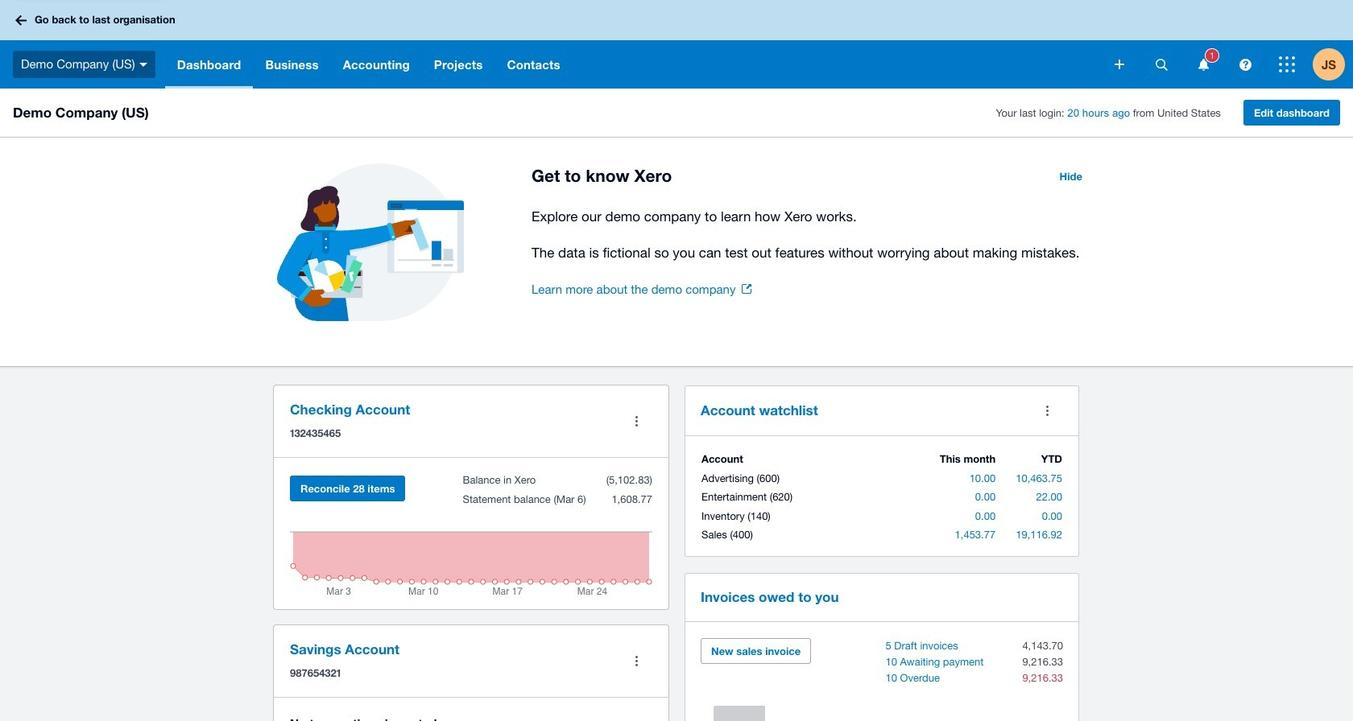 Task type: vqa. For each thing, say whether or not it's contained in the screenshot.
Manage menu toggle Image
yes



Task type: locate. For each thing, give the bounding box(es) containing it.
banner
[[0, 0, 1353, 89]]

0 horizontal spatial svg image
[[1155, 58, 1167, 70]]

1 horizontal spatial svg image
[[1198, 58, 1208, 70]]

svg image
[[15, 15, 27, 25], [1279, 56, 1295, 72], [1115, 60, 1124, 69], [139, 63, 147, 67]]

1 vertical spatial manage menu toggle image
[[620, 646, 652, 678]]

intro banner body element
[[532, 205, 1092, 264]]

2 svg image from the left
[[1198, 58, 1208, 70]]

2 horizontal spatial svg image
[[1239, 58, 1251, 70]]

0 vertical spatial manage menu toggle image
[[620, 406, 652, 438]]

manage menu toggle image
[[620, 406, 652, 438], [620, 646, 652, 678]]

accounts watchlist options image
[[1031, 395, 1063, 427]]

svg image
[[1155, 58, 1167, 70], [1198, 58, 1208, 70], [1239, 58, 1251, 70]]



Task type: describe. For each thing, give the bounding box(es) containing it.
1 manage menu toggle image from the top
[[620, 406, 652, 438]]

3 svg image from the left
[[1239, 58, 1251, 70]]

1 svg image from the left
[[1155, 58, 1167, 70]]

2 manage menu toggle image from the top
[[620, 646, 652, 678]]



